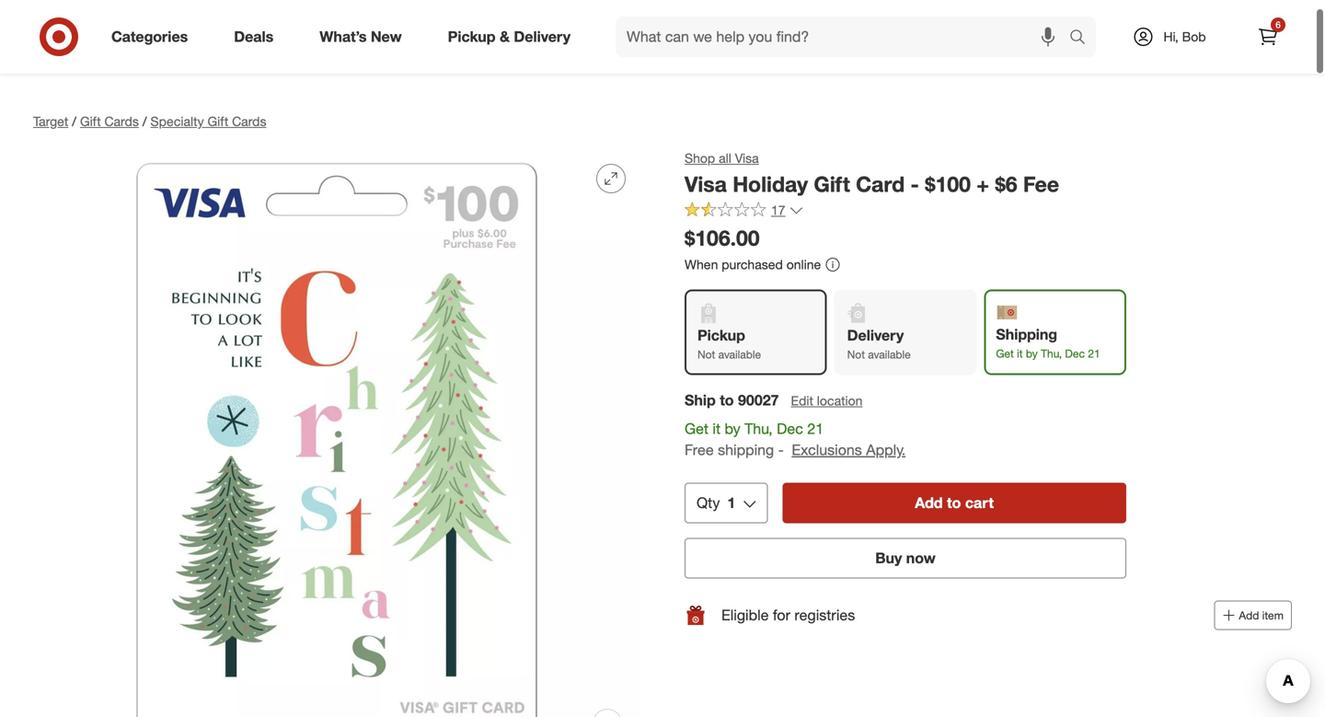Task type: vqa. For each thing, say whether or not it's contained in the screenshot.


Task type: describe. For each thing, give the bounding box(es) containing it.
hi, bob
[[1164, 29, 1206, 45]]

eligible for registries
[[722, 606, 855, 624]]

not for delivery
[[847, 347, 865, 361]]

holiday
[[733, 171, 808, 197]]

for
[[773, 606, 791, 624]]

1 cards from the left
[[105, 113, 139, 129]]

it inside get it by thu, dec 21 free shipping - exclusions apply.
[[713, 420, 721, 438]]

what's new
[[320, 28, 402, 46]]

buy now
[[876, 549, 936, 567]]

21 inside shipping get it by thu, dec 21
[[1088, 347, 1101, 360]]

by inside shipping get it by thu, dec 21
[[1026, 347, 1038, 360]]

target / gift cards / specialty gift cards
[[33, 113, 266, 129]]

to for ship
[[720, 391, 734, 409]]

dec inside shipping get it by thu, dec 21
[[1065, 347, 1085, 360]]

gift inside shop all visa visa holiday gift card - $100 + $6 fee
[[814, 171, 850, 197]]

exclusions
[[792, 441, 862, 459]]

all
[[719, 150, 732, 166]]

purchased
[[722, 256, 783, 273]]

2 / from the left
[[143, 113, 147, 129]]

get it by thu, dec 21 free shipping - exclusions apply.
[[685, 420, 906, 459]]

thu, inside shipping get it by thu, dec 21
[[1041, 347, 1062, 360]]

21 inside get it by thu, dec 21 free shipping - exclusions apply.
[[808, 420, 824, 438]]

available for pickup
[[719, 347, 761, 361]]

add for add item
[[1239, 608, 1260, 622]]

online
[[787, 256, 821, 273]]

dec inside get it by thu, dec 21 free shipping - exclusions apply.
[[777, 420, 803, 438]]

location
[[817, 393, 863, 409]]

shop all visa visa holiday gift card - $100 + $6 fee
[[685, 150, 1060, 197]]

1
[[728, 494, 736, 512]]

add to cart
[[915, 494, 994, 512]]

- inside shop all visa visa holiday gift card - $100 + $6 fee
[[911, 171, 919, 197]]

$106.00
[[685, 225, 760, 251]]

item
[[1263, 608, 1284, 622]]

available for delivery
[[868, 347, 911, 361]]

buy
[[876, 549, 902, 567]]

&
[[500, 28, 510, 46]]

when purchased online
[[685, 256, 821, 273]]

90027
[[738, 391, 779, 409]]

free
[[685, 441, 714, 459]]

bob
[[1182, 29, 1206, 45]]

pickup & delivery
[[448, 28, 571, 46]]

deals link
[[218, 17, 297, 57]]

get inside get it by thu, dec 21 free shipping - exclusions apply.
[[685, 420, 709, 438]]

search
[[1061, 30, 1106, 47]]

What can we help you find? suggestions appear below search field
[[616, 17, 1074, 57]]

categories
[[111, 28, 188, 46]]

ship to 90027
[[685, 391, 779, 409]]

hi,
[[1164, 29, 1179, 45]]

deals
[[234, 28, 274, 46]]

- inside get it by thu, dec 21 free shipping - exclusions apply.
[[778, 441, 784, 459]]

0 horizontal spatial delivery
[[514, 28, 571, 46]]

1 horizontal spatial gift
[[208, 113, 229, 129]]

when
[[685, 256, 718, 273]]

delivery not available
[[847, 326, 911, 361]]

pickup & delivery link
[[432, 17, 594, 57]]

categories link
[[96, 17, 211, 57]]

shipping get it by thu, dec 21
[[996, 325, 1101, 360]]

pickup not available
[[698, 326, 761, 361]]

it inside shipping get it by thu, dec 21
[[1017, 347, 1023, 360]]

shipping
[[996, 325, 1058, 343]]

0 vertical spatial visa
[[735, 150, 759, 166]]

ship
[[685, 391, 716, 409]]

card
[[856, 171, 905, 197]]



Task type: locate. For each thing, give the bounding box(es) containing it.
2 horizontal spatial gift
[[814, 171, 850, 197]]

0 horizontal spatial thu,
[[745, 420, 773, 438]]

dec
[[1065, 347, 1085, 360], [777, 420, 803, 438]]

search button
[[1061, 17, 1106, 61]]

add for add to cart
[[915, 494, 943, 512]]

1 / from the left
[[72, 113, 76, 129]]

what's new link
[[304, 17, 425, 57]]

17
[[771, 202, 786, 218]]

edit location
[[791, 393, 863, 409]]

/
[[72, 113, 76, 129], [143, 113, 147, 129]]

0 horizontal spatial to
[[720, 391, 734, 409]]

1 horizontal spatial cards
[[232, 113, 266, 129]]

visa
[[735, 150, 759, 166], [685, 171, 727, 197]]

0 vertical spatial add
[[915, 494, 943, 512]]

1 horizontal spatial visa
[[735, 150, 759, 166]]

/ right target
[[72, 113, 76, 129]]

shipping
[[718, 441, 774, 459]]

delivery
[[514, 28, 571, 46], [847, 326, 904, 344]]

cards
[[105, 113, 139, 129], [232, 113, 266, 129]]

/ left specialty
[[143, 113, 147, 129]]

what's
[[320, 28, 367, 46]]

it up free
[[713, 420, 721, 438]]

2 available from the left
[[868, 347, 911, 361]]

pickup up ship to 90027
[[698, 326, 746, 344]]

0 horizontal spatial by
[[725, 420, 741, 438]]

0 horizontal spatial /
[[72, 113, 76, 129]]

new
[[371, 28, 402, 46]]

2 not from the left
[[847, 347, 865, 361]]

1 horizontal spatial to
[[947, 494, 961, 512]]

edit location button
[[790, 391, 864, 411]]

0 horizontal spatial 21
[[808, 420, 824, 438]]

1 horizontal spatial available
[[868, 347, 911, 361]]

0 vertical spatial -
[[911, 171, 919, 197]]

target link
[[33, 113, 68, 129]]

it down shipping
[[1017, 347, 1023, 360]]

get inside shipping get it by thu, dec 21
[[996, 347, 1014, 360]]

pickup inside pickup not available
[[698, 326, 746, 344]]

fee
[[1024, 171, 1060, 197]]

edit
[[791, 393, 814, 409]]

1 horizontal spatial it
[[1017, 347, 1023, 360]]

pickup for not
[[698, 326, 746, 344]]

registries
[[795, 606, 855, 624]]

1 horizontal spatial by
[[1026, 347, 1038, 360]]

available inside pickup not available
[[719, 347, 761, 361]]

delivery right '&'
[[514, 28, 571, 46]]

1 vertical spatial visa
[[685, 171, 727, 197]]

2 cards from the left
[[232, 113, 266, 129]]

1 horizontal spatial thu,
[[1041, 347, 1062, 360]]

delivery up the location
[[847, 326, 904, 344]]

not up the location
[[847, 347, 865, 361]]

0 horizontal spatial cards
[[105, 113, 139, 129]]

by inside get it by thu, dec 21 free shipping - exclusions apply.
[[725, 420, 741, 438]]

0 horizontal spatial it
[[713, 420, 721, 438]]

gift
[[80, 113, 101, 129], [208, 113, 229, 129], [814, 171, 850, 197]]

apply.
[[866, 441, 906, 459]]

get down shipping
[[996, 347, 1014, 360]]

1 vertical spatial to
[[947, 494, 961, 512]]

0 horizontal spatial visa
[[685, 171, 727, 197]]

not inside delivery not available
[[847, 347, 865, 361]]

not
[[698, 347, 716, 361], [847, 347, 865, 361]]

pickup for &
[[448, 28, 496, 46]]

gift right specialty
[[208, 113, 229, 129]]

1 horizontal spatial delivery
[[847, 326, 904, 344]]

6
[[1276, 19, 1281, 30]]

1 horizontal spatial add
[[1239, 608, 1260, 622]]

visa holiday gift card - $100 + $6 fee, 1 of 2 image
[[33, 149, 641, 717]]

21
[[1088, 347, 1101, 360], [808, 420, 824, 438]]

1 vertical spatial by
[[725, 420, 741, 438]]

to left cart
[[947, 494, 961, 512]]

cart
[[965, 494, 994, 512]]

gift left card
[[814, 171, 850, 197]]

1 horizontal spatial not
[[847, 347, 865, 361]]

0 vertical spatial it
[[1017, 347, 1023, 360]]

add item
[[1239, 608, 1284, 622]]

cards right specialty
[[232, 113, 266, 129]]

0 vertical spatial thu,
[[1041, 347, 1062, 360]]

not for pickup
[[698, 347, 716, 361]]

0 horizontal spatial gift
[[80, 113, 101, 129]]

pickup
[[448, 28, 496, 46], [698, 326, 746, 344]]

1 horizontal spatial dec
[[1065, 347, 1085, 360]]

available inside delivery not available
[[868, 347, 911, 361]]

0 vertical spatial get
[[996, 347, 1014, 360]]

get up free
[[685, 420, 709, 438]]

add item button
[[1214, 600, 1292, 630]]

thu, up shipping
[[745, 420, 773, 438]]

1 horizontal spatial pickup
[[698, 326, 746, 344]]

0 horizontal spatial add
[[915, 494, 943, 512]]

0 vertical spatial pickup
[[448, 28, 496, 46]]

0 vertical spatial to
[[720, 391, 734, 409]]

1 vertical spatial thu,
[[745, 420, 773, 438]]

not up ship
[[698, 347, 716, 361]]

0 horizontal spatial -
[[778, 441, 784, 459]]

1 vertical spatial delivery
[[847, 326, 904, 344]]

add left item
[[1239, 608, 1260, 622]]

eligible
[[722, 606, 769, 624]]

qty 1
[[697, 494, 736, 512]]

thu,
[[1041, 347, 1062, 360], [745, 420, 773, 438]]

to for add
[[947, 494, 961, 512]]

not inside pickup not available
[[698, 347, 716, 361]]

exclusions apply. link
[[792, 441, 906, 459]]

to inside button
[[947, 494, 961, 512]]

0 horizontal spatial get
[[685, 420, 709, 438]]

get
[[996, 347, 1014, 360], [685, 420, 709, 438]]

1 vertical spatial it
[[713, 420, 721, 438]]

+
[[977, 171, 990, 197]]

1 horizontal spatial /
[[143, 113, 147, 129]]

specialty gift cards link
[[151, 113, 266, 129]]

add left cart
[[915, 494, 943, 512]]

0 vertical spatial by
[[1026, 347, 1038, 360]]

thu, down shipping
[[1041, 347, 1062, 360]]

- right shipping
[[778, 441, 784, 459]]

17 link
[[685, 201, 804, 223]]

gift right target
[[80, 113, 101, 129]]

0 vertical spatial dec
[[1065, 347, 1085, 360]]

it
[[1017, 347, 1023, 360], [713, 420, 721, 438]]

gift cards link
[[80, 113, 139, 129]]

thu, inside get it by thu, dec 21 free shipping - exclusions apply.
[[745, 420, 773, 438]]

- left $100
[[911, 171, 919, 197]]

0 vertical spatial delivery
[[514, 28, 571, 46]]

available
[[719, 347, 761, 361], [868, 347, 911, 361]]

add to cart button
[[783, 483, 1127, 523]]

by up shipping
[[725, 420, 741, 438]]

add
[[915, 494, 943, 512], [1239, 608, 1260, 622]]

0 horizontal spatial pickup
[[448, 28, 496, 46]]

target
[[33, 113, 68, 129]]

$100
[[925, 171, 971, 197]]

shop
[[685, 150, 715, 166]]

now
[[906, 549, 936, 567]]

1 vertical spatial dec
[[777, 420, 803, 438]]

by down shipping
[[1026, 347, 1038, 360]]

1 vertical spatial -
[[778, 441, 784, 459]]

0 horizontal spatial available
[[719, 347, 761, 361]]

-
[[911, 171, 919, 197], [778, 441, 784, 459]]

visa down 'shop'
[[685, 171, 727, 197]]

qty
[[697, 494, 720, 512]]

by
[[1026, 347, 1038, 360], [725, 420, 741, 438]]

0 vertical spatial 21
[[1088, 347, 1101, 360]]

1 not from the left
[[698, 347, 716, 361]]

1 horizontal spatial 21
[[1088, 347, 1101, 360]]

specialty
[[151, 113, 204, 129]]

to right ship
[[720, 391, 734, 409]]

1 available from the left
[[719, 347, 761, 361]]

6 link
[[1248, 17, 1289, 57]]

1 vertical spatial get
[[685, 420, 709, 438]]

delivery inside delivery not available
[[847, 326, 904, 344]]

pickup left '&'
[[448, 28, 496, 46]]

visa right "all"
[[735, 150, 759, 166]]

$6
[[995, 171, 1018, 197]]

buy now button
[[685, 538, 1127, 578]]

1 horizontal spatial get
[[996, 347, 1014, 360]]

1 horizontal spatial -
[[911, 171, 919, 197]]

0 horizontal spatial dec
[[777, 420, 803, 438]]

cards left specialty
[[105, 113, 139, 129]]

1 vertical spatial 21
[[808, 420, 824, 438]]

1 vertical spatial pickup
[[698, 326, 746, 344]]

to
[[720, 391, 734, 409], [947, 494, 961, 512]]

0 horizontal spatial not
[[698, 347, 716, 361]]

1 vertical spatial add
[[1239, 608, 1260, 622]]



